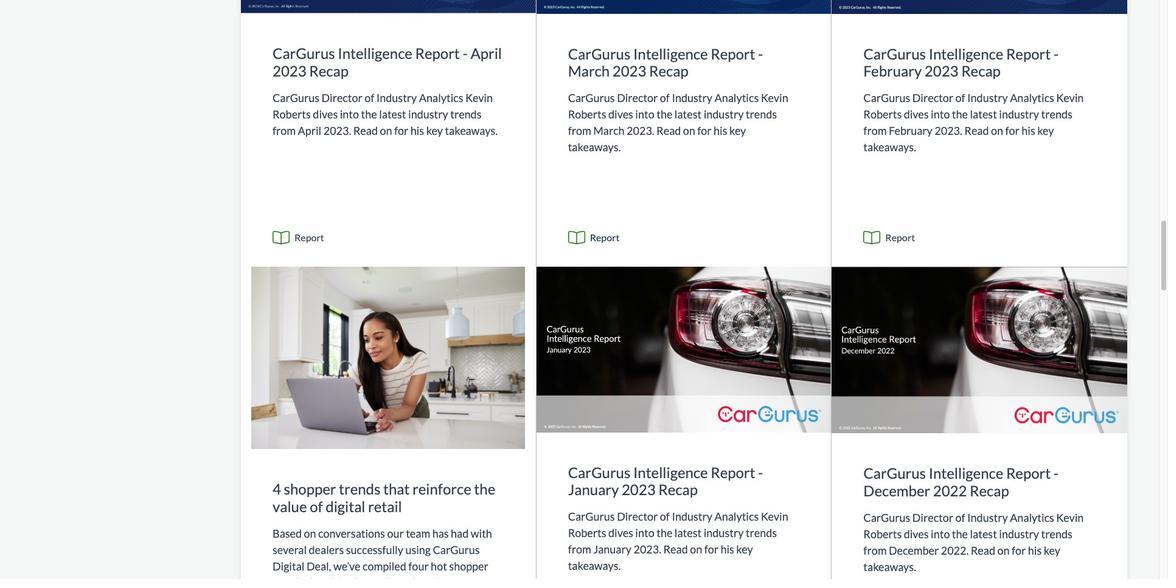 Task type: locate. For each thing, give the bounding box(es) containing it.
his inside cargurus director of industry analytics kevin roberts dives into the latest industry trends from january 2023. read on for his key takeaways.
[[721, 544, 734, 557]]

key inside cargurus director of industry analytics kevin roberts dives into the latest industry trends from march 2023. read on for his key takeaways.
[[730, 124, 746, 138]]

industry for april
[[377, 91, 417, 105]]

key inside cargurus director of industry analytics kevin roberts dives into the latest industry trends from april 2023. read on for his key takeaways.
[[426, 124, 443, 138]]

- inside cargurus intelligence report - march 2023 recap
[[758, 45, 763, 62]]

of down cargurus intelligence report - april 2023 recap
[[365, 91, 374, 105]]

- for cargurus intelligence report - december 2022 recap
[[1054, 465, 1059, 483]]

we've
[[333, 560, 361, 574]]

1 vertical spatial that
[[306, 577, 326, 580]]

his inside cargurus director of industry analytics kevin roberts dives into the latest industry trends from december 2022. read on for his key takeaways.
[[1028, 545, 1042, 558]]

takeaways. inside cargurus director of industry analytics kevin roberts dives into the latest industry trends from april 2023. read on for his key takeaways.
[[445, 124, 498, 138]]

takeaways.
[[445, 124, 498, 138], [568, 141, 621, 154], [864, 141, 916, 154], [568, 560, 621, 573], [864, 561, 916, 574]]

on inside cargurus director of industry analytics kevin roberts dives into the latest industry trends from december 2022. read on for his key takeaways.
[[998, 545, 1010, 558]]

the down cargurus intelligence report - march 2023 recap
[[657, 108, 673, 121]]

his inside cargurus director of industry analytics kevin roberts dives into the latest industry trends from february 2023. read on for his key takeaways.
[[1022, 124, 1036, 138]]

- for cargurus intelligence report - march 2023 recap
[[758, 45, 763, 62]]

with
[[471, 528, 492, 541]]

value up based
[[273, 498, 307, 516]]

the for march
[[657, 108, 673, 121]]

latest for march
[[675, 108, 702, 121]]

recap
[[309, 62, 349, 80], [649, 62, 689, 80], [962, 62, 1001, 80], [659, 482, 698, 499], [970, 483, 1009, 500]]

the down compiled
[[384, 577, 399, 580]]

of inside cargurus director of industry analytics kevin roberts dives into the latest industry trends from february 2023. read on for his key takeaways.
[[956, 91, 965, 105]]

drive
[[328, 577, 352, 580]]

trends inside cargurus director of industry analytics kevin roberts dives into the latest industry trends from february 2023. read on for his key takeaways.
[[1042, 108, 1073, 121]]

0 vertical spatial december
[[864, 483, 931, 500]]

of inside cargurus director of industry analytics kevin roberts dives into the latest industry trends from march 2023. read on for his key takeaways.
[[660, 91, 670, 105]]

into inside cargurus director of industry analytics kevin roberts dives into the latest industry trends from february 2023. read on for his key takeaways.
[[931, 108, 950, 121]]

industry for february
[[968, 91, 1008, 105]]

the for april
[[361, 108, 377, 121]]

- inside cargurus intelligence report - january 2023 recap
[[758, 464, 763, 482]]

latest inside cargurus director of industry analytics kevin roberts dives into the latest industry trends from january 2023. read on for his key takeaways.
[[675, 527, 702, 540]]

the for january
[[657, 527, 673, 540]]

report
[[415, 45, 460, 62], [711, 45, 755, 62], [1006, 45, 1051, 62], [295, 232, 324, 244], [590, 232, 620, 244], [886, 232, 915, 244], [711, 464, 755, 482], [1006, 465, 1051, 483]]

into
[[340, 108, 359, 121], [636, 108, 655, 121], [931, 108, 950, 121], [636, 527, 655, 540], [931, 528, 950, 542]]

of down cargurus intelligence report - march 2023 recap
[[660, 91, 670, 105]]

image to illustrate article content image for reinforce
[[241, 267, 536, 450]]

value inside 'based on conversations our team has had with several dealers successfully using cargurus digital deal, we've compiled four hot shopper trends that drive home the value o'
[[402, 577, 427, 580]]

read inside cargurus director of industry analytics kevin roberts dives into the latest industry trends from december 2022. read on for his key takeaways.
[[971, 545, 996, 558]]

into for january
[[636, 527, 655, 540]]

kevin inside cargurus director of industry analytics kevin roberts dives into the latest industry trends from february 2023. read on for his key takeaways.
[[1057, 91, 1084, 105]]

using
[[406, 544, 431, 557]]

0 vertical spatial that
[[383, 481, 410, 499]]

our
[[387, 528, 404, 541]]

from for cargurus intelligence report - march 2023 recap
[[568, 124, 591, 138]]

digital
[[326, 498, 365, 516]]

shopper
[[284, 481, 336, 499], [449, 560, 488, 574]]

value
[[273, 498, 307, 516], [402, 577, 427, 580]]

december left 2022
[[864, 483, 931, 500]]

from inside cargurus director of industry analytics kevin roberts dives into the latest industry trends from february 2023. read on for his key takeaways.
[[864, 124, 887, 138]]

industry down cargurus intelligence report - march 2023 recap
[[672, 91, 713, 105]]

industry for cargurus intelligence report - february 2023 recap
[[999, 108, 1039, 121]]

roberts inside cargurus director of industry analytics kevin roberts dives into the latest industry trends from december 2022. read on for his key takeaways.
[[864, 528, 902, 542]]

kevin
[[466, 91, 493, 105], [761, 91, 788, 105], [1057, 91, 1084, 105], [761, 511, 788, 524], [1057, 512, 1084, 525]]

dives inside cargurus director of industry analytics kevin roberts dives into the latest industry trends from april 2023. read on for his key takeaways.
[[313, 108, 338, 121]]

recap for cargurus intelligence report - january 2023 recap
[[659, 482, 698, 499]]

that
[[383, 481, 410, 499], [306, 577, 326, 580]]

on inside cargurus director of industry analytics kevin roberts dives into the latest industry trends from january 2023. read on for his key takeaways.
[[690, 544, 702, 557]]

successfully
[[346, 544, 403, 557]]

cargurus inside cargurus intelligence report - february 2023 recap
[[864, 45, 926, 62]]

0 horizontal spatial value
[[273, 498, 307, 516]]

2023 for cargurus intelligence report - march 2023 recap
[[613, 62, 647, 80]]

cargurus inside cargurus director of industry analytics kevin roberts dives into the latest industry trends from january 2023. read on for his key takeaways.
[[568, 511, 615, 524]]

the inside cargurus director of industry analytics kevin roberts dives into the latest industry trends from april 2023. read on for his key takeaways.
[[361, 108, 377, 121]]

key
[[426, 124, 443, 138], [730, 124, 746, 138], [1038, 124, 1054, 138], [737, 544, 753, 557], [1044, 545, 1061, 558]]

director inside cargurus director of industry analytics kevin roberts dives into the latest industry trends from march 2023. read on for his key takeaways.
[[617, 91, 658, 105]]

latest for april
[[379, 108, 406, 121]]

4
[[273, 481, 281, 499]]

industry
[[408, 108, 448, 121], [704, 108, 744, 121], [999, 108, 1039, 121], [704, 527, 744, 540], [999, 528, 1039, 542]]

industry inside cargurus director of industry analytics kevin roberts dives into the latest industry trends from february 2023. read on for his key takeaways.
[[999, 108, 1039, 121]]

latest inside cargurus director of industry analytics kevin roberts dives into the latest industry trends from december 2022. read on for his key takeaways.
[[970, 528, 997, 542]]

kevin inside cargurus director of industry analytics kevin roberts dives into the latest industry trends from january 2023. read on for his key takeaways.
[[761, 511, 788, 524]]

industry down cargurus intelligence report - january 2023 recap
[[672, 511, 713, 524]]

on inside cargurus director of industry analytics kevin roberts dives into the latest industry trends from march 2023. read on for his key takeaways.
[[683, 124, 695, 138]]

2023
[[273, 62, 307, 80], [613, 62, 647, 80], [925, 62, 959, 80], [622, 482, 656, 499]]

april
[[471, 45, 502, 62], [298, 124, 321, 138]]

latest inside cargurus director of industry analytics kevin roberts dives into the latest industry trends from march 2023. read on for his key takeaways.
[[675, 108, 702, 121]]

analytics for cargurus intelligence report - february 2023 recap
[[1010, 91, 1055, 105]]

1 horizontal spatial shopper
[[449, 560, 488, 574]]

roberts inside cargurus director of industry analytics kevin roberts dives into the latest industry trends from april 2023. read on for his key takeaways.
[[273, 108, 311, 121]]

2023. for april
[[324, 124, 351, 138]]

analytics inside cargurus director of industry analytics kevin roberts dives into the latest industry trends from march 2023. read on for his key takeaways.
[[715, 91, 759, 105]]

reinforce
[[413, 481, 471, 499]]

takeaways. inside cargurus director of industry analytics kevin roberts dives into the latest industry trends from december 2022. read on for his key takeaways.
[[864, 561, 916, 574]]

based on conversations our team has had with several dealers successfully using cargurus digital deal, we've compiled four hot shopper trends that drive home the value o
[[273, 528, 492, 580]]

director inside cargurus director of industry analytics kevin roberts dives into the latest industry trends from january 2023. read on for his key takeaways.
[[617, 511, 658, 524]]

latest
[[379, 108, 406, 121], [675, 108, 702, 121], [970, 108, 997, 121], [675, 527, 702, 540], [970, 528, 997, 542]]

cargurus director of industry analytics kevin roberts dives into the latest industry trends from december 2022. read on for his key takeaways.
[[864, 512, 1084, 574]]

on for december
[[998, 545, 1010, 558]]

of
[[365, 91, 374, 105], [660, 91, 670, 105], [956, 91, 965, 105], [310, 498, 323, 516], [660, 511, 670, 524], [956, 512, 965, 525]]

analytics inside cargurus director of industry analytics kevin roberts dives into the latest industry trends from december 2022. read on for his key takeaways.
[[1010, 512, 1055, 525]]

of inside cargurus director of industry analytics kevin roberts dives into the latest industry trends from december 2022. read on for his key takeaways.
[[956, 512, 965, 525]]

1 vertical spatial december
[[889, 545, 939, 558]]

into inside cargurus director of industry analytics kevin roberts dives into the latest industry trends from march 2023. read on for his key takeaways.
[[636, 108, 655, 121]]

0 horizontal spatial april
[[298, 124, 321, 138]]

february inside cargurus director of industry analytics kevin roberts dives into the latest industry trends from february 2023. read on for his key takeaways.
[[889, 124, 933, 138]]

report inside cargurus intelligence report - march 2023 recap
[[711, 45, 755, 62]]

director down cargurus intelligence report - april 2023 recap
[[322, 91, 363, 105]]

for inside cargurus director of industry analytics kevin roberts dives into the latest industry trends from january 2023. read on for his key takeaways.
[[704, 544, 719, 557]]

on inside cargurus director of industry analytics kevin roberts dives into the latest industry trends from april 2023. read on for his key takeaways.
[[380, 124, 392, 138]]

four
[[409, 560, 429, 574]]

of for january
[[660, 511, 670, 524]]

industry down cargurus intelligence report - february 2023 recap
[[968, 91, 1008, 105]]

home
[[355, 577, 381, 580]]

image to illustrate article content image for march
[[537, 0, 831, 14]]

intelligence for december
[[929, 465, 1004, 483]]

his inside cargurus director of industry analytics kevin roberts dives into the latest industry trends from march 2023. read on for his key takeaways.
[[714, 124, 728, 138]]

value down four
[[402, 577, 427, 580]]

shopper right 4
[[284, 481, 336, 499]]

director for march
[[617, 91, 658, 105]]

2023.
[[324, 124, 351, 138], [627, 124, 655, 138], [935, 124, 963, 138], [634, 544, 661, 557]]

industry for cargurus intelligence report - january 2023 recap
[[704, 527, 744, 540]]

december left '2022.'
[[889, 545, 939, 558]]

2023 inside cargurus intelligence report - january 2023 recap
[[622, 482, 656, 499]]

the down cargurus intelligence report - february 2023 recap
[[952, 108, 968, 121]]

2023. inside cargurus director of industry analytics kevin roberts dives into the latest industry trends from january 2023. read on for his key takeaways.
[[634, 544, 661, 557]]

analytics inside cargurus director of industry analytics kevin roberts dives into the latest industry trends from february 2023. read on for his key takeaways.
[[1010, 91, 1055, 105]]

director down cargurus intelligence report - january 2023 recap
[[617, 511, 658, 524]]

industry
[[377, 91, 417, 105], [672, 91, 713, 105], [968, 91, 1008, 105], [672, 511, 713, 524], [968, 512, 1008, 525]]

2023. inside cargurus director of industry analytics kevin roberts dives into the latest industry trends from march 2023. read on for his key takeaways.
[[627, 124, 655, 138]]

0 horizontal spatial shopper
[[284, 481, 336, 499]]

1 vertical spatial january
[[593, 544, 632, 557]]

0 vertical spatial february
[[864, 62, 922, 80]]

dives for cargurus intelligence report - january 2023 recap
[[609, 527, 633, 540]]

director inside cargurus director of industry analytics kevin roberts dives into the latest industry trends from february 2023. read on for his key takeaways.
[[913, 91, 954, 105]]

the
[[361, 108, 377, 121], [657, 108, 673, 121], [952, 108, 968, 121], [474, 481, 495, 499], [657, 527, 673, 540], [952, 528, 968, 542], [384, 577, 399, 580]]

recap inside cargurus intelligence report - january 2023 recap
[[659, 482, 698, 499]]

intelligence inside cargurus intelligence report - april 2023 recap
[[338, 45, 413, 62]]

december
[[864, 483, 931, 500], [889, 545, 939, 558]]

takeaways. inside cargurus director of industry analytics kevin roberts dives into the latest industry trends from february 2023. read on for his key takeaways.
[[864, 141, 916, 154]]

for for cargurus intelligence report - december 2022 recap
[[1012, 545, 1026, 558]]

cargurus for cargurus director of industry analytics kevin roberts dives into the latest industry trends from february 2023. read on for his key takeaways.
[[864, 91, 911, 105]]

director down cargurus intelligence report - march 2023 recap
[[617, 91, 658, 105]]

director for january
[[617, 511, 658, 524]]

latest down cargurus intelligence report - march 2023 recap
[[675, 108, 702, 121]]

read for february
[[965, 124, 989, 138]]

- inside cargurus intelligence report - december 2022 recap
[[1054, 465, 1059, 483]]

latest down cargurus intelligence report - april 2023 recap
[[379, 108, 406, 121]]

industry inside cargurus director of industry analytics kevin roberts dives into the latest industry trends from january 2023. read on for his key takeaways.
[[704, 527, 744, 540]]

analytics for cargurus intelligence report - january 2023 recap
[[715, 511, 759, 524]]

trends for cargurus intelligence report - march 2023 recap
[[746, 108, 777, 121]]

from inside cargurus director of industry analytics kevin roberts dives into the latest industry trends from march 2023. read on for his key takeaways.
[[568, 124, 591, 138]]

trends inside cargurus director of industry analytics kevin roberts dives into the latest industry trends from march 2023. read on for his key takeaways.
[[746, 108, 777, 121]]

1 vertical spatial february
[[889, 124, 933, 138]]

latest down cargurus intelligence report - january 2023 recap
[[675, 527, 702, 540]]

industry down cargurus intelligence report - april 2023 recap
[[377, 91, 417, 105]]

recap for cargurus intelligence report - december 2022 recap
[[970, 483, 1009, 500]]

his for cargurus intelligence report - march 2023 recap
[[714, 124, 728, 138]]

director down cargurus intelligence report - february 2023 recap
[[913, 91, 954, 105]]

his for cargurus intelligence report - february 2023 recap
[[1022, 124, 1036, 138]]

image to illustrate article content image
[[241, 0, 536, 14], [537, 0, 831, 14], [832, 0, 1128, 14], [241, 267, 536, 450], [537, 267, 831, 433], [832, 267, 1128, 434]]

dives
[[313, 108, 338, 121], [609, 108, 633, 121], [904, 108, 929, 121], [609, 527, 633, 540], [904, 528, 929, 542]]

from inside cargurus director of industry analytics kevin roberts dives into the latest industry trends from december 2022. read on for his key takeaways.
[[864, 545, 887, 558]]

key for cargurus intelligence report - december 2022 recap
[[1044, 545, 1061, 558]]

0 vertical spatial shopper
[[284, 481, 336, 499]]

cargurus intelligence report - april 2023 recap
[[273, 45, 502, 80]]

kevin for cargurus intelligence report - march 2023 recap
[[761, 91, 788, 105]]

director down 2022
[[913, 512, 954, 525]]

based
[[273, 528, 302, 541]]

march inside cargurus intelligence report - march 2023 recap
[[568, 62, 610, 80]]

kevin for cargurus intelligence report - january 2023 recap
[[761, 511, 788, 524]]

his for cargurus intelligence report - april 2023 recap
[[411, 124, 424, 138]]

from for cargurus intelligence report - december 2022 recap
[[864, 545, 887, 558]]

of down cargurus intelligence report - february 2023 recap
[[956, 91, 965, 105]]

shopper right hot
[[449, 560, 488, 574]]

2023 for cargurus intelligence report - february 2023 recap
[[925, 62, 959, 80]]

roberts
[[273, 108, 311, 121], [568, 108, 606, 121], [864, 108, 902, 121], [568, 527, 606, 540], [864, 528, 902, 542]]

takeaways. for cargurus intelligence report - february 2023 recap
[[864, 141, 916, 154]]

report inside cargurus intelligence report - february 2023 recap
[[1006, 45, 1051, 62]]

cargurus inside cargurus director of industry analytics kevin roberts dives into the latest industry trends from april 2023. read on for his key takeaways.
[[273, 91, 319, 105]]

the inside cargurus director of industry analytics kevin roberts dives into the latest industry trends from march 2023. read on for his key takeaways.
[[657, 108, 673, 121]]

intelligence inside cargurus intelligence report - december 2022 recap
[[929, 465, 1004, 483]]

director
[[322, 91, 363, 105], [617, 91, 658, 105], [913, 91, 954, 105], [617, 511, 658, 524], [913, 512, 954, 525]]

the down cargurus intelligence report - april 2023 recap
[[361, 108, 377, 121]]

1 vertical spatial value
[[402, 577, 427, 580]]

industry inside cargurus director of industry analytics kevin roberts dives into the latest industry trends from march 2023. read on for his key takeaways.
[[704, 108, 744, 121]]

that down deal,
[[306, 577, 326, 580]]

cargurus
[[273, 45, 335, 62], [568, 45, 631, 62], [864, 45, 926, 62], [273, 91, 319, 105], [568, 91, 615, 105], [864, 91, 911, 105], [568, 464, 631, 482], [864, 465, 926, 483], [568, 511, 615, 524], [864, 512, 911, 525], [433, 544, 480, 557]]

1 horizontal spatial value
[[402, 577, 427, 580]]

0 horizontal spatial that
[[306, 577, 326, 580]]

his for cargurus intelligence report - january 2023 recap
[[721, 544, 734, 557]]

that up "our"
[[383, 481, 410, 499]]

read
[[353, 124, 378, 138], [657, 124, 681, 138], [965, 124, 989, 138], [664, 544, 688, 557], [971, 545, 996, 558]]

january
[[568, 482, 619, 499], [593, 544, 632, 557]]

0 vertical spatial april
[[471, 45, 502, 62]]

that inside 4 shopper trends that reinforce the value of digital retail
[[383, 481, 410, 499]]

roberts inside cargurus director of industry analytics kevin roberts dives into the latest industry trends from february 2023. read on for his key takeaways.
[[864, 108, 902, 121]]

cargurus inside cargurus director of industry analytics kevin roberts dives into the latest industry trends from december 2022. read on for his key takeaways.
[[864, 512, 911, 525]]

latest inside cargurus director of industry analytics kevin roberts dives into the latest industry trends from april 2023. read on for his key takeaways.
[[379, 108, 406, 121]]

trends
[[450, 108, 482, 121], [746, 108, 777, 121], [1042, 108, 1073, 121], [339, 481, 381, 499], [746, 527, 777, 540], [1042, 528, 1073, 542], [273, 577, 304, 580]]

for inside cargurus director of industry analytics kevin roberts dives into the latest industry trends from february 2023. read on for his key takeaways.
[[1006, 124, 1020, 138]]

cargurus director of industry analytics kevin roberts dives into the latest industry trends from march 2023. read on for his key takeaways.
[[568, 91, 788, 154]]

1 vertical spatial shopper
[[449, 560, 488, 574]]

1 horizontal spatial that
[[383, 481, 410, 499]]

kevin inside cargurus director of industry analytics kevin roberts dives into the latest industry trends from april 2023. read on for his key takeaways.
[[466, 91, 493, 105]]

of for march
[[660, 91, 670, 105]]

into inside cargurus director of industry analytics kevin roberts dives into the latest industry trends from april 2023. read on for his key takeaways.
[[340, 108, 359, 121]]

0 vertical spatial january
[[568, 482, 619, 499]]

the down cargurus intelligence report - january 2023 recap
[[657, 527, 673, 540]]

trends inside cargurus director of industry analytics kevin roberts dives into the latest industry trends from april 2023. read on for his key takeaways.
[[450, 108, 482, 121]]

kevin for cargurus intelligence report - april 2023 recap
[[466, 91, 493, 105]]

his
[[411, 124, 424, 138], [714, 124, 728, 138], [1022, 124, 1036, 138], [721, 544, 734, 557], [1028, 545, 1042, 558]]

read for december
[[971, 545, 996, 558]]

cargurus director of industry analytics kevin roberts dives into the latest industry trends from january 2023. read on for his key takeaways.
[[568, 511, 788, 573]]

read inside cargurus director of industry analytics kevin roberts dives into the latest industry trends from february 2023. read on for his key takeaways.
[[965, 124, 989, 138]]

trends for cargurus intelligence report - february 2023 recap
[[1042, 108, 1073, 121]]

analytics
[[419, 91, 463, 105], [715, 91, 759, 105], [1010, 91, 1055, 105], [715, 511, 759, 524], [1010, 512, 1055, 525]]

on inside cargurus director of industry analytics kevin roberts dives into the latest industry trends from february 2023. read on for his key takeaways.
[[991, 124, 1004, 138]]

2023. inside cargurus director of industry analytics kevin roberts dives into the latest industry trends from april 2023. read on for his key takeaways.
[[324, 124, 351, 138]]

february
[[864, 62, 922, 80], [889, 124, 933, 138]]

industry inside cargurus director of industry analytics kevin roberts dives into the latest industry trends from december 2022. read on for his key takeaways.
[[968, 512, 1008, 525]]

0 vertical spatial march
[[568, 62, 610, 80]]

of left digital on the bottom of page
[[310, 498, 323, 516]]

on
[[380, 124, 392, 138], [683, 124, 695, 138], [991, 124, 1004, 138], [304, 528, 316, 541], [690, 544, 702, 557], [998, 545, 1010, 558]]

the right reinforce
[[474, 481, 495, 499]]

industry inside cargurus director of industry analytics kevin roberts dives into the latest industry trends from march 2023. read on for his key takeaways.
[[672, 91, 713, 105]]

on for april
[[380, 124, 392, 138]]

director inside cargurus director of industry analytics kevin roberts dives into the latest industry trends from april 2023. read on for his key takeaways.
[[322, 91, 363, 105]]

2023. inside cargurus director of industry analytics kevin roberts dives into the latest industry trends from february 2023. read on for his key takeaways.
[[935, 124, 963, 138]]

from
[[273, 124, 296, 138], [568, 124, 591, 138], [864, 124, 887, 138], [568, 544, 591, 557], [864, 545, 887, 558]]

industry inside cargurus director of industry analytics kevin roberts dives into the latest industry trends from december 2022. read on for his key takeaways.
[[999, 528, 1039, 542]]

from inside cargurus director of industry analytics kevin roberts dives into the latest industry trends from april 2023. read on for his key takeaways.
[[273, 124, 296, 138]]

-
[[463, 45, 468, 62], [758, 45, 763, 62], [1054, 45, 1059, 62], [758, 464, 763, 482], [1054, 465, 1059, 483]]

latest down cargurus intelligence report - december 2022 recap
[[970, 528, 997, 542]]

2023. for march
[[627, 124, 655, 138]]

1 vertical spatial march
[[593, 124, 625, 138]]

retail
[[368, 498, 402, 516]]

latest down cargurus intelligence report - february 2023 recap
[[970, 108, 997, 121]]

february inside cargurus intelligence report - february 2023 recap
[[864, 62, 922, 80]]

key inside cargurus director of industry analytics kevin roberts dives into the latest industry trends from december 2022. read on for his key takeaways.
[[1044, 545, 1061, 558]]

industry inside cargurus director of industry analytics kevin roberts dives into the latest industry trends from february 2023. read on for his key takeaways.
[[968, 91, 1008, 105]]

of down cargurus intelligence report - january 2023 recap
[[660, 511, 670, 524]]

- for cargurus intelligence report - january 2023 recap
[[758, 464, 763, 482]]

trends inside cargurus director of industry analytics kevin roberts dives into the latest industry trends from december 2022. read on for his key takeaways.
[[1042, 528, 1073, 542]]

march
[[568, 62, 610, 80], [593, 124, 625, 138]]

of down 2022
[[956, 512, 965, 525]]

takeaways. for cargurus intelligence report - december 2022 recap
[[864, 561, 916, 574]]

key for cargurus intelligence report - april 2023 recap
[[426, 124, 443, 138]]

of for december
[[956, 512, 965, 525]]

key for cargurus intelligence report - february 2023 recap
[[1038, 124, 1054, 138]]

latest for december
[[970, 528, 997, 542]]

1 horizontal spatial april
[[471, 45, 502, 62]]

compiled
[[363, 560, 406, 574]]

of inside cargurus director of industry analytics kevin roberts dives into the latest industry trends from april 2023. read on for his key takeaways.
[[365, 91, 374, 105]]

0 vertical spatial value
[[273, 498, 307, 516]]

the up '2022.'
[[952, 528, 968, 542]]

cargurus inside cargurus director of industry analytics kevin roberts dives into the latest industry trends from february 2023. read on for his key takeaways.
[[864, 91, 911, 105]]

industry for cargurus intelligence report - march 2023 recap
[[704, 108, 744, 121]]

recap inside cargurus intelligence report - march 2023 recap
[[649, 62, 689, 80]]

read inside cargurus director of industry analytics kevin roberts dives into the latest industry trends from april 2023. read on for his key takeaways.
[[353, 124, 378, 138]]

of for april
[[365, 91, 374, 105]]

for
[[394, 124, 408, 138], [698, 124, 712, 138], [1006, 124, 1020, 138], [704, 544, 719, 557], [1012, 545, 1026, 558]]

cargurus for cargurus intelligence report - january 2023 recap
[[568, 464, 631, 482]]

industry down cargurus intelligence report - december 2022 recap
[[968, 512, 1008, 525]]

intelligence
[[338, 45, 413, 62], [633, 45, 708, 62], [929, 45, 1004, 62], [633, 464, 708, 482], [929, 465, 1004, 483]]

1 vertical spatial april
[[298, 124, 321, 138]]

into for february
[[931, 108, 950, 121]]

kevin inside cargurus director of industry analytics kevin roberts dives into the latest industry trends from march 2023. read on for his key takeaways.
[[761, 91, 788, 105]]

recap for cargurus intelligence report - april 2023 recap
[[309, 62, 349, 80]]



Task type: vqa. For each thing, say whether or not it's contained in the screenshot.
scale
no



Task type: describe. For each thing, give the bounding box(es) containing it.
intelligence for january
[[633, 464, 708, 482]]

shopper inside 4 shopper trends that reinforce the value of digital retail
[[284, 481, 336, 499]]

has
[[432, 528, 449, 541]]

deal,
[[307, 560, 331, 574]]

roberts for cargurus intelligence report - february 2023 recap
[[864, 108, 902, 121]]

from for cargurus intelligence report - january 2023 recap
[[568, 544, 591, 557]]

on for february
[[991, 124, 1004, 138]]

takeaways. for cargurus intelligence report - april 2023 recap
[[445, 124, 498, 138]]

cargurus for cargurus intelligence report - march 2023 recap
[[568, 45, 631, 62]]

shopper inside 'based on conversations our team has had with several dealers successfully using cargurus digital deal, we've compiled four hot shopper trends that drive home the value o'
[[449, 560, 488, 574]]

industry for cargurus intelligence report - december 2022 recap
[[999, 528, 1039, 542]]

image to illustrate article content image for february
[[832, 0, 1128, 14]]

from for cargurus intelligence report - february 2023 recap
[[864, 124, 887, 138]]

april inside cargurus director of industry analytics kevin roberts dives into the latest industry trends from april 2023. read on for his key takeaways.
[[298, 124, 321, 138]]

dealers
[[309, 544, 344, 557]]

dives for cargurus intelligence report - february 2023 recap
[[904, 108, 929, 121]]

cargurus for cargurus director of industry analytics kevin roberts dives into the latest industry trends from december 2022. read on for his key takeaways.
[[864, 512, 911, 525]]

that inside 'based on conversations our team has had with several dealers successfully using cargurus digital deal, we've compiled four hot shopper trends that drive home the value o'
[[306, 577, 326, 580]]

report inside cargurus intelligence report - april 2023 recap
[[415, 45, 460, 62]]

2022
[[933, 483, 967, 500]]

industry for march
[[672, 91, 713, 105]]

december inside cargurus intelligence report - december 2022 recap
[[864, 483, 931, 500]]

2023. for january
[[634, 544, 661, 557]]

analytics for cargurus intelligence report - april 2023 recap
[[419, 91, 463, 105]]

latest for january
[[675, 527, 702, 540]]

march inside cargurus director of industry analytics kevin roberts dives into the latest industry trends from march 2023. read on for his key takeaways.
[[593, 124, 625, 138]]

cargurus for cargurus director of industry analytics kevin roberts dives into the latest industry trends from january 2023. read on for his key takeaways.
[[568, 511, 615, 524]]

2023 for cargurus intelligence report - april 2023 recap
[[273, 62, 307, 80]]

cargurus for cargurus intelligence report - april 2023 recap
[[273, 45, 335, 62]]

cargurus director of industry analytics kevin roberts dives into the latest industry trends from april 2023. read on for his key takeaways.
[[273, 91, 498, 138]]

for for cargurus intelligence report - march 2023 recap
[[698, 124, 712, 138]]

trends inside 4 shopper trends that reinforce the value of digital retail
[[339, 481, 381, 499]]

intelligence for march
[[633, 45, 708, 62]]

conversations
[[318, 528, 385, 541]]

kevin for cargurus intelligence report - february 2023 recap
[[1057, 91, 1084, 105]]

from for cargurus intelligence report - april 2023 recap
[[273, 124, 296, 138]]

for for cargurus intelligence report - february 2023 recap
[[1006, 124, 1020, 138]]

hot
[[431, 560, 447, 574]]

key for cargurus intelligence report - january 2023 recap
[[737, 544, 753, 557]]

roberts for cargurus intelligence report - december 2022 recap
[[864, 528, 902, 542]]

takeaways. for cargurus intelligence report - march 2023 recap
[[568, 141, 621, 154]]

cargurus intelligence report - march 2023 recap
[[568, 45, 763, 80]]

roberts for cargurus intelligence report - january 2023 recap
[[568, 527, 606, 540]]

report inside cargurus intelligence report - january 2023 recap
[[711, 464, 755, 482]]

intelligence for february
[[929, 45, 1004, 62]]

recap for cargurus intelligence report - march 2023 recap
[[649, 62, 689, 80]]

on inside 'based on conversations our team has had with several dealers successfully using cargurus digital deal, we've compiled four hot shopper trends that drive home the value o'
[[304, 528, 316, 541]]

into for april
[[340, 108, 359, 121]]

takeaways. for cargurus intelligence report - january 2023 recap
[[568, 560, 621, 573]]

analytics for cargurus intelligence report - december 2022 recap
[[1010, 512, 1055, 525]]

4 shopper trends that reinforce the value of digital retail
[[273, 481, 495, 516]]

team
[[406, 528, 430, 541]]

cargurus intelligence report - february 2023 recap
[[864, 45, 1059, 80]]

cargurus director of industry analytics kevin roberts dives into the latest industry trends from february 2023. read on for his key takeaways.
[[864, 91, 1084, 154]]

december inside cargurus director of industry analytics kevin roberts dives into the latest industry trends from december 2022. read on for his key takeaways.
[[889, 545, 939, 558]]

cargurus for cargurus director of industry analytics kevin roberts dives into the latest industry trends from april 2023. read on for his key takeaways.
[[273, 91, 319, 105]]

industry for cargurus intelligence report - april 2023 recap
[[408, 108, 448, 121]]

- for cargurus intelligence report - april 2023 recap
[[463, 45, 468, 62]]

january inside cargurus director of industry analytics kevin roberts dives into the latest industry trends from january 2023. read on for his key takeaways.
[[593, 544, 632, 557]]

the inside 4 shopper trends that reinforce the value of digital retail
[[474, 481, 495, 499]]

for for cargurus intelligence report - january 2023 recap
[[704, 544, 719, 557]]

intelligence for april
[[338, 45, 413, 62]]

cargurus for cargurus intelligence report - december 2022 recap
[[864, 465, 926, 483]]

roberts for cargurus intelligence report - april 2023 recap
[[273, 108, 311, 121]]

report inside cargurus intelligence report - december 2022 recap
[[1006, 465, 1051, 483]]

recap for cargurus intelligence report - february 2023 recap
[[962, 62, 1001, 80]]

image to illustrate article content image for december
[[832, 267, 1128, 434]]

director for april
[[322, 91, 363, 105]]

2023 for cargurus intelligence report - january 2023 recap
[[622, 482, 656, 499]]

read for april
[[353, 124, 378, 138]]

the inside 'based on conversations our team has had with several dealers successfully using cargurus digital deal, we've compiled four hot shopper trends that drive home the value o'
[[384, 577, 399, 580]]

director for december
[[913, 512, 954, 525]]

digital
[[273, 560, 305, 574]]

cargurus intelligence report - january 2023 recap
[[568, 464, 763, 499]]

read for march
[[657, 124, 681, 138]]

on for january
[[690, 544, 702, 557]]

cargurus intelligence report - december 2022 recap
[[864, 465, 1059, 500]]

2023. for february
[[935, 124, 963, 138]]

on for march
[[683, 124, 695, 138]]

- for cargurus intelligence report - february 2023 recap
[[1054, 45, 1059, 62]]

for for cargurus intelligence report - april 2023 recap
[[394, 124, 408, 138]]

trends for cargurus intelligence report - january 2023 recap
[[746, 527, 777, 540]]

january inside cargurus intelligence report - january 2023 recap
[[568, 482, 619, 499]]

several
[[273, 544, 307, 557]]

into for march
[[636, 108, 655, 121]]

roberts for cargurus intelligence report - march 2023 recap
[[568, 108, 606, 121]]

dives for cargurus intelligence report - april 2023 recap
[[313, 108, 338, 121]]

image to illustrate article content image for april
[[241, 0, 536, 14]]

image to illustrate article content image for january
[[537, 267, 831, 433]]

cargurus for cargurus intelligence report - february 2023 recap
[[864, 45, 926, 62]]

industry for december
[[968, 512, 1008, 525]]

of inside 4 shopper trends that reinforce the value of digital retail
[[310, 498, 323, 516]]

the for december
[[952, 528, 968, 542]]

value inside 4 shopper trends that reinforce the value of digital retail
[[273, 498, 307, 516]]

into for december
[[931, 528, 950, 542]]

kevin for cargurus intelligence report - december 2022 recap
[[1057, 512, 1084, 525]]

analytics for cargurus intelligence report - march 2023 recap
[[715, 91, 759, 105]]

industry for january
[[672, 511, 713, 524]]

the for february
[[952, 108, 968, 121]]

cargurus for cargurus director of industry analytics kevin roberts dives into the latest industry trends from march 2023. read on for his key takeaways.
[[568, 91, 615, 105]]

april inside cargurus intelligence report - april 2023 recap
[[471, 45, 502, 62]]

trends for cargurus intelligence report - april 2023 recap
[[450, 108, 482, 121]]

trends for cargurus intelligence report - december 2022 recap
[[1042, 528, 1073, 542]]

cargurus inside 'based on conversations our team has had with several dealers successfully using cargurus digital deal, we've compiled four hot shopper trends that drive home the value o'
[[433, 544, 480, 557]]

had
[[451, 528, 469, 541]]

trends inside 'based on conversations our team has had with several dealers successfully using cargurus digital deal, we've compiled four hot shopper trends that drive home the value o'
[[273, 577, 304, 580]]

2022.
[[941, 545, 969, 558]]

read for january
[[664, 544, 688, 557]]



